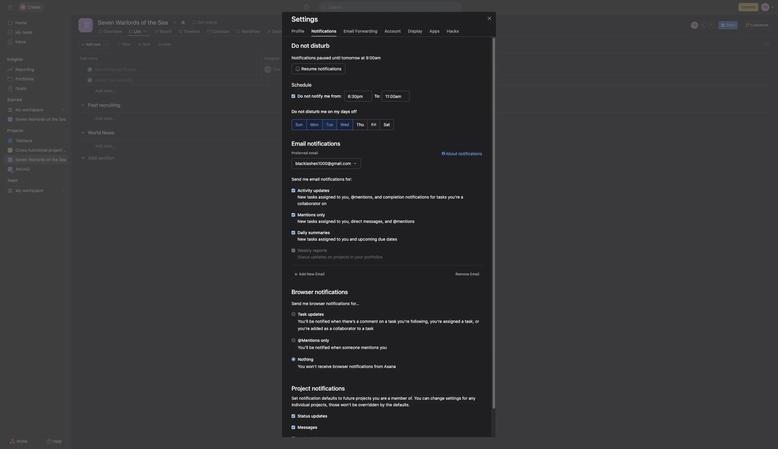 Task type: vqa. For each thing, say whether or not it's contained in the screenshot.


Task type: locate. For each thing, give the bounding box(es) containing it.
for left any
[[462, 396, 468, 401]]

my inside teams element
[[15, 188, 21, 193]]

you for and
[[342, 237, 349, 242]]

2 of from the top
[[47, 157, 50, 162]]

1 my workspace from the top
[[15, 107, 43, 112]]

1 warlords from the top
[[28, 117, 45, 122]]

projects element
[[0, 125, 71, 175]]

post recruiting button
[[88, 100, 120, 111]]

None radio
[[292, 313, 295, 317], [292, 339, 295, 343], [292, 358, 295, 362], [292, 313, 295, 317], [292, 339, 295, 343], [292, 358, 295, 362]]

assignee
[[264, 56, 280, 61]]

to down comment
[[357, 326, 361, 331]]

add task
[[86, 42, 101, 47]]

days off
[[341, 109, 357, 114]]

the for seven warlords of the sea 'link' within the projects element
[[52, 157, 58, 162]]

1 vertical spatial you,
[[342, 219, 350, 224]]

you, inside mentions only new tasks assigned to you, direct messages, and @mentions
[[342, 219, 350, 224]]

projects left in on the bottom
[[334, 255, 349, 260]]

updates inside activity updates new tasks assigned to you, @mentions, and completion notifications for tasks you're a collaborator on
[[313, 188, 329, 193]]

tasks for daily summaries new tasks assigned to you and upcoming due dates
[[307, 237, 317, 242]]

0 vertical spatial the
[[52, 117, 58, 122]]

0 vertical spatial do
[[292, 42, 299, 49]]

news
[[102, 130, 114, 136]]

be down @mentions
[[309, 345, 314, 350]]

0 horizontal spatial task
[[94, 42, 101, 47]]

1 vertical spatial seven
[[15, 157, 27, 162]]

0 vertical spatial for
[[430, 195, 436, 200]]

2 vertical spatial add task…
[[95, 143, 115, 148]]

1 vertical spatial my workspace
[[15, 188, 43, 193]]

the inside starred element
[[52, 117, 58, 122]]

notified inside the task updates you'll be notified when there's a comment on a task you're following, you're assigned a task, or you're added as a collaborator to a task
[[315, 319, 330, 324]]

be inside the task updates you'll be notified when there's a comment on a task you're following, you're assigned a task, or you're added as a collaborator to a task
[[309, 319, 314, 324]]

seven for seven warlords of the sea 'link' within the starred element
[[15, 117, 27, 122]]

when for there's
[[331, 319, 341, 324]]

on inside the task updates you'll be notified when there's a comment on a task you're following, you're assigned a task, or you're added as a collaborator to a task
[[379, 319, 384, 324]]

seven warlords of the sea link up "talkback" link
[[4, 115, 68, 124]]

notifications right about
[[458, 151, 482, 156]]

to inside mentions only new tasks assigned to you, direct messages, and @mentions
[[337, 219, 341, 224]]

upgrade
[[741, 5, 756, 9]]

to left '@mentions,'
[[337, 195, 341, 200]]

0 vertical spatial projects
[[334, 255, 349, 260]]

1 horizontal spatial you
[[373, 396, 380, 401]]

updates for status
[[311, 414, 327, 419]]

2 vertical spatial add task… button
[[95, 143, 115, 149]]

None checkbox
[[292, 189, 295, 193], [292, 213, 295, 217], [292, 231, 295, 235], [292, 249, 295, 253], [292, 189, 295, 193], [292, 213, 295, 217], [292, 231, 295, 235], [292, 249, 295, 253]]

you, inside activity updates new tasks assigned to you, @mentions, and completion notifications for tasks you're a collaborator on
[[342, 195, 350, 200]]

thu
[[357, 122, 364, 127]]

1 horizontal spatial you
[[414, 396, 421, 401]]

workspace down amjad link
[[22, 188, 43, 193]]

notifications inside button
[[318, 66, 341, 71]]

of inside projects element
[[47, 157, 50, 162]]

0 vertical spatial you,
[[342, 195, 350, 200]]

1 vertical spatial seven warlords of the sea
[[15, 157, 66, 162]]

gantt
[[358, 29, 369, 34]]

email inside "button"
[[470, 272, 479, 277]]

new down "activity"
[[298, 195, 306, 200]]

2 my from the top
[[15, 107, 21, 112]]

comment
[[360, 319, 378, 324]]

project
[[49, 148, 62, 153]]

send up "activity"
[[292, 177, 301, 182]]

1 vertical spatial and
[[385, 219, 392, 224]]

0 vertical spatial task
[[94, 42, 101, 47]]

be inside @mentions only you'll be notified when someone mentions you
[[309, 345, 314, 350]]

the right by on the left bottom
[[386, 403, 392, 408]]

activity
[[298, 188, 312, 193]]

my workspace down team
[[15, 188, 43, 193]]

starred button
[[0, 97, 22, 103]]

notifications right completion
[[405, 195, 429, 200]]

starred element
[[0, 95, 71, 125]]

1 send from the top
[[292, 177, 301, 182]]

tasks inside the daily summaries new tasks assigned to you and upcoming due dates
[[307, 237, 317, 242]]

my workspace for my workspace link in teams element
[[15, 188, 43, 193]]

seven warlords of the sea link inside starred element
[[4, 115, 68, 124]]

1 add task… button from the top
[[95, 88, 115, 94]]

my workspace link down goals link
[[4, 105, 68, 115]]

new for new tasks assigned to you, direct messages, and @mentions
[[298, 219, 306, 224]]

add task button
[[78, 40, 103, 49]]

projects up overridden
[[356, 396, 371, 401]]

my workspace
[[15, 107, 43, 112], [15, 188, 43, 193]]

seven for seven warlords of the sea 'link' within the projects element
[[15, 157, 27, 162]]

seven inside starred element
[[15, 117, 27, 122]]

1 vertical spatial you
[[380, 345, 387, 350]]

0 vertical spatial notifications
[[311, 29, 336, 34]]

task… down recruiting
[[104, 116, 115, 121]]

projects inside weekly reports status updates on projects in your portfolios
[[334, 255, 349, 260]]

hacks
[[447, 29, 459, 34]]

the inside projects element
[[52, 157, 58, 162]]

0 horizontal spatial for
[[430, 195, 436, 200]]

me
[[321, 109, 327, 114], [303, 177, 308, 182], [303, 301, 308, 306]]

email notifications
[[292, 140, 340, 147]]

2 seven warlords of the sea link from the top
[[4, 155, 68, 165]]

about
[[446, 151, 457, 156]]

completed image inside recruiting top pirates cell
[[86, 66, 93, 73]]

tyler black
[[273, 67, 291, 71]]

calendar link
[[207, 28, 230, 35]]

my workspace down starred
[[15, 107, 43, 112]]

seven warlords of the sea inside projects element
[[15, 157, 66, 162]]

you right mentions
[[380, 345, 387, 350]]

not left disturb
[[298, 109, 305, 114]]

new up browser notifications
[[307, 272, 314, 277]]

my tasks
[[15, 30, 33, 35]]

tasks left 'you're'
[[437, 195, 447, 200]]

2 horizontal spatial you
[[380, 345, 387, 350]]

1 vertical spatial for
[[462, 396, 468, 401]]

recruiting top pirates cell
[[71, 64, 262, 75]]

you, left 'direct'
[[342, 219, 350, 224]]

1 vertical spatial the
[[52, 157, 58, 162]]

projects for on
[[334, 255, 349, 260]]

Completed checkbox
[[86, 77, 93, 84]]

and left upcoming
[[350, 237, 357, 242]]

1 vertical spatial not
[[298, 109, 305, 114]]

insights
[[7, 57, 23, 62]]

seven warlords of the sea down cross-functional project plan
[[15, 157, 66, 162]]

you inside the daily summaries new tasks assigned to you and upcoming due dates
[[342, 237, 349, 242]]

only
[[317, 213, 325, 218], [321, 338, 329, 343]]

0 vertical spatial seven warlords of the sea link
[[4, 115, 68, 124]]

added
[[311, 326, 323, 331], [310, 437, 322, 442]]

2 vertical spatial and
[[350, 237, 357, 242]]

status right status updates checkbox
[[298, 414, 310, 419]]

add task… down the assign hq locations text box
[[95, 88, 115, 93]]

0 horizontal spatial collaborator
[[298, 201, 321, 206]]

world news button
[[88, 128, 114, 138]]

add task… row
[[71, 85, 778, 96], [71, 113, 778, 124], [71, 140, 778, 152]]

seven warlords of the sea inside starred element
[[15, 117, 66, 122]]

your
[[355, 255, 363, 260]]

1 my workspace link from the top
[[4, 105, 68, 115]]

0 vertical spatial collaborator
[[298, 201, 321, 206]]

you inside set notification defaults to future projects you are a member of. you can change settings for any individual projects, those won't be overridden by the defaults.
[[373, 396, 380, 401]]

assigned
[[318, 195, 336, 200], [318, 219, 336, 224], [318, 237, 336, 242], [443, 319, 460, 324]]

cross-functional project plan
[[15, 148, 71, 153]]

to inside activity updates new tasks assigned to you, @mentions, and completion notifications for tasks you're a collaborator on
[[337, 195, 341, 200]]

1 vertical spatial task
[[298, 312, 307, 317]]

collaborator up mentions
[[298, 201, 321, 206]]

new down mentions
[[298, 219, 306, 224]]

2 send from the top
[[292, 301, 301, 306]]

sea inside projects element
[[59, 157, 66, 162]]

about notifications
[[446, 151, 482, 156]]

notifications up not disturb
[[311, 29, 336, 34]]

to inside the task updates you'll be notified when there's a comment on a task you're following, you're assigned a task, or you're added as a collaborator to a task
[[357, 326, 361, 331]]

projects,
[[311, 403, 328, 408]]

not left notify in the left top of the page
[[304, 94, 311, 99]]

seven up projects
[[15, 117, 27, 122]]

from
[[374, 364, 383, 369]]

0 vertical spatial my workspace
[[15, 107, 43, 112]]

notifications up resume
[[292, 55, 316, 60]]

3 add task… from the top
[[95, 143, 115, 148]]

notified up as
[[315, 319, 330, 324]]

teams element
[[0, 175, 71, 197]]

you're
[[448, 195, 460, 200]]

1 status from the top
[[298, 255, 310, 260]]

due date
[[300, 56, 315, 61]]

messages up not disturb
[[305, 29, 325, 34]]

1 horizontal spatial and
[[375, 195, 382, 200]]

be down future
[[352, 403, 357, 408]]

1 vertical spatial email
[[310, 177, 320, 182]]

upgrade button
[[739, 3, 759, 11]]

completed image
[[86, 66, 93, 73], [86, 77, 93, 84]]

completed image up completed option
[[86, 66, 93, 73]]

messages up tasks added
[[298, 425, 317, 430]]

insights button
[[0, 56, 23, 62]]

post
[[88, 103, 98, 108]]

a
[[461, 195, 463, 200], [357, 319, 359, 324], [385, 319, 387, 324], [461, 319, 464, 324], [330, 326, 332, 331], [362, 326, 364, 331], [388, 396, 390, 401]]

you inside set notification defaults to future projects you are a member of. you can change settings for any individual projects, those won't be overridden by the defaults.
[[414, 396, 421, 401]]

email down email notifications
[[309, 151, 318, 155]]

None text field
[[96, 17, 169, 28], [344, 91, 372, 102], [382, 91, 409, 102], [96, 17, 169, 28], [344, 91, 372, 102], [382, 91, 409, 102]]

my inside my tasks link
[[15, 30, 21, 35]]

projects inside set notification defaults to future projects you are a member of. you can change settings for any individual projects, those won't be overridden by the defaults.
[[356, 396, 371, 401]]

seven warlords of the sea link down functional
[[4, 155, 68, 165]]

1 vertical spatial status
[[298, 414, 310, 419]]

1 horizontal spatial tb
[[692, 23, 697, 27]]

my
[[15, 30, 21, 35], [15, 107, 21, 112], [15, 188, 21, 193]]

sea inside starred element
[[59, 117, 66, 122]]

collaborator
[[298, 201, 321, 206], [333, 326, 356, 331]]

new inside mentions only new tasks assigned to you, direct messages, and @mentions
[[298, 219, 306, 224]]

receive
[[318, 364, 332, 369]]

goals
[[15, 86, 26, 91]]

task down comment
[[366, 326, 374, 331]]

added right tasks
[[310, 437, 322, 442]]

home
[[15, 20, 27, 25]]

team button
[[0, 178, 18, 184]]

to up the daily summaries new tasks assigned to you and upcoming due dates
[[337, 219, 341, 224]]

1 when from the top
[[331, 319, 341, 324]]

2 vertical spatial be
[[352, 403, 357, 408]]

Completed checkbox
[[86, 66, 93, 73]]

1 vertical spatial projects
[[356, 396, 371, 401]]

add
[[86, 42, 93, 47], [95, 88, 103, 93], [95, 116, 103, 121], [95, 143, 103, 148], [88, 155, 97, 161], [299, 272, 306, 277]]

1 horizontal spatial projects
[[356, 396, 371, 401]]

2 sea from the top
[[59, 157, 66, 162]]

updates down send me browser notifications for…
[[308, 312, 324, 317]]

1 vertical spatial workspace
[[22, 188, 43, 193]]

0 vertical spatial you
[[342, 237, 349, 242]]

1 vertical spatial only
[[321, 338, 329, 343]]

you down nothing
[[298, 364, 305, 369]]

1 notified from the top
[[315, 319, 330, 324]]

2 add task… button from the top
[[95, 115, 115, 122]]

tasks down home at the left of page
[[22, 30, 33, 35]]

seven inside projects element
[[15, 157, 27, 162]]

sat
[[384, 122, 390, 127]]

sea for seven warlords of the sea 'link' within the projects element
[[59, 157, 66, 162]]

resume notifications button
[[292, 64, 345, 74]]

1 vertical spatial add task… row
[[71, 113, 778, 124]]

notifications left from on the left of page
[[349, 364, 373, 369]]

for:
[[346, 177, 352, 182]]

dashboard link
[[267, 28, 293, 35]]

notified down @mentions
[[315, 345, 330, 350]]

my for global element at top
[[15, 30, 21, 35]]

new inside the daily summaries new tasks assigned to you and upcoming due dates
[[298, 237, 306, 242]]

task inside the task updates you'll be notified when there's a comment on a task you're following, you're assigned a task, or you're added as a collaborator to a task
[[298, 312, 307, 317]]

task right comment
[[388, 319, 396, 324]]

3 task… from the top
[[104, 143, 115, 148]]

display
[[408, 29, 422, 34]]

when inside the task updates you'll be notified when there's a comment on a task you're following, you're assigned a task, or you're added as a collaborator to a task
[[331, 319, 341, 324]]

1 vertical spatial tb
[[265, 67, 270, 71]]

be for you'll
[[309, 319, 314, 324]]

sea
[[59, 117, 66, 122], [59, 157, 66, 162]]

1 vertical spatial of
[[47, 157, 50, 162]]

task left "name"
[[80, 56, 87, 61]]

workspace inside teams element
[[22, 188, 43, 193]]

browser inside nothing you won't receive browser notifications from asana
[[333, 364, 348, 369]]

2 seven warlords of the sea from the top
[[15, 157, 66, 162]]

for inside set notification defaults to future projects you are a member of. you can change settings for any individual projects, those won't be overridden by the defaults.
[[462, 396, 468, 401]]

my up inbox
[[15, 30, 21, 35]]

sun
[[295, 122, 303, 127]]

for inside activity updates new tasks assigned to you, @mentions, and completion notifications for tasks you're a collaborator on
[[430, 195, 436, 200]]

2 when from the top
[[331, 345, 341, 350]]

0 vertical spatial of
[[47, 117, 50, 122]]

assigned inside activity updates new tasks assigned to you, @mentions, and completion notifications for tasks you're a collaborator on
[[318, 195, 336, 200]]

my workspace for my workspace link within the starred element
[[15, 107, 43, 112]]

2 add task… row from the top
[[71, 113, 778, 124]]

2 notified from the top
[[315, 345, 330, 350]]

1 vertical spatial add task… button
[[95, 115, 115, 122]]

2 horizontal spatial email
[[470, 272, 479, 277]]

only for mentions only
[[317, 213, 325, 218]]

upcoming
[[358, 237, 377, 242]]

1 workspace from the top
[[22, 107, 43, 112]]

assigned left the task, on the bottom of page
[[443, 319, 460, 324]]

to up won't
[[338, 396, 342, 401]]

0 vertical spatial workspace
[[22, 107, 43, 112]]

my down team
[[15, 188, 21, 193]]

my inside starred element
[[15, 107, 21, 112]]

not for notify
[[304, 94, 311, 99]]

you, for direct
[[342, 219, 350, 224]]

post recruiting
[[88, 103, 120, 108]]

browser down browser notifications
[[310, 301, 325, 306]]

1 vertical spatial added
[[310, 437, 322, 442]]

add up post recruiting button
[[95, 88, 103, 93]]

1 seven from the top
[[15, 117, 27, 122]]

do up sun
[[292, 109, 297, 114]]

3 my from the top
[[15, 188, 21, 193]]

2 vertical spatial task…
[[104, 143, 115, 148]]

0 vertical spatial seven
[[15, 117, 27, 122]]

browser right the "receive"
[[333, 364, 348, 369]]

1 sea from the top
[[59, 117, 66, 122]]

0 vertical spatial add task… row
[[71, 85, 778, 96]]

reporting
[[15, 67, 34, 72]]

0 vertical spatial warlords
[[28, 117, 45, 122]]

seven warlords of the sea
[[15, 117, 66, 122], [15, 157, 66, 162]]

you're down the you'll
[[298, 326, 310, 331]]

add task… up section at left top
[[95, 143, 115, 148]]

tasks down summaries
[[307, 237, 317, 242]]

task inside add task button
[[94, 42, 101, 47]]

1 vertical spatial add task…
[[95, 116, 115, 121]]

Status updates checkbox
[[292, 415, 295, 418]]

0 horizontal spatial task
[[80, 56, 87, 61]]

updates down projects,
[[311, 414, 327, 419]]

workspace inside starred element
[[22, 107, 43, 112]]

for
[[430, 195, 436, 200], [462, 396, 468, 401]]

tasks inside global element
[[22, 30, 33, 35]]

send for send me browser notifications for…
[[292, 301, 301, 306]]

2 horizontal spatial you're
[[430, 319, 442, 324]]

notifications down paused
[[318, 66, 341, 71]]

2 add task… from the top
[[95, 116, 115, 121]]

updates down send me email notifications for:
[[313, 188, 329, 193]]

hide sidebar image
[[8, 5, 12, 10]]

completed image inside assign hq locations cell
[[86, 77, 93, 84]]

notifications for notifications paused until tomorrow at 9:00am
[[292, 55, 316, 60]]

add down post recruiting
[[95, 116, 103, 121]]

1 vertical spatial send
[[292, 301, 301, 306]]

0 vertical spatial tb
[[692, 23, 697, 27]]

0 vertical spatial notified
[[315, 319, 330, 324]]

1 seven warlords of the sea from the top
[[15, 117, 66, 122]]

1 add task… row from the top
[[71, 85, 778, 96]]

tasks
[[298, 437, 309, 442]]

1 seven warlords of the sea link from the top
[[4, 115, 68, 124]]

1 vertical spatial warlords
[[28, 157, 45, 162]]

0 horizontal spatial you're
[[298, 326, 310, 331]]

add task… down post recruiting button
[[95, 116, 115, 121]]

1 task… from the top
[[104, 88, 115, 93]]

the down project
[[52, 157, 58, 162]]

portfolios
[[15, 76, 34, 81]]

you right the of. at the right of page
[[414, 396, 421, 401]]

on left in on the bottom
[[328, 255, 332, 260]]

my workspace link down amjad link
[[4, 186, 68, 196]]

add task… for recruiting
[[95, 116, 115, 121]]

0 vertical spatial my
[[15, 30, 21, 35]]

assigned inside mentions only new tasks assigned to you, direct messages, and @mentions
[[318, 219, 336, 224]]

task up "name"
[[94, 42, 101, 47]]

completed image down completed checkbox
[[86, 77, 93, 84]]

Recruiting top Pirates text field
[[94, 66, 138, 72]]

2 vertical spatial add task… row
[[71, 140, 778, 152]]

2 you, from the top
[[342, 219, 350, 224]]

and right messages,
[[385, 219, 392, 224]]

1 horizontal spatial for
[[462, 396, 468, 401]]

1 horizontal spatial browser
[[333, 364, 348, 369]]

you
[[298, 364, 305, 369], [414, 396, 421, 401]]

0 vertical spatial seven warlords of the sea
[[15, 117, 66, 122]]

you're left the 'following,'
[[398, 319, 410, 324]]

you left are
[[373, 396, 380, 401]]

email forwarding button
[[344, 29, 377, 37]]

0 vertical spatial add task…
[[95, 88, 115, 93]]

my down starred
[[15, 107, 21, 112]]

2 completed image from the top
[[86, 77, 93, 84]]

status
[[298, 255, 310, 260], [298, 414, 310, 419]]

row
[[71, 53, 778, 64], [78, 64, 771, 64], [71, 64, 778, 75], [71, 75, 778, 86]]

1 vertical spatial you
[[414, 396, 421, 401]]

apps
[[430, 29, 440, 34]]

assign hq locations cell
[[71, 75, 262, 86]]

starred
[[7, 97, 22, 102]]

0 vertical spatial completed image
[[86, 66, 93, 73]]

send me email notifications for:
[[292, 177, 352, 182]]

1 my from the top
[[15, 30, 21, 35]]

2 seven from the top
[[15, 157, 27, 162]]

only inside mentions only new tasks assigned to you, direct messages, and @mentions
[[317, 213, 325, 218]]

updates inside the task updates you'll be notified when there's a comment on a task you're following, you're assigned a task, or you're added as a collaborator to a task
[[308, 312, 324, 317]]

by
[[380, 403, 385, 408]]

to inside the daily summaries new tasks assigned to you and upcoming due dates
[[337, 237, 341, 242]]

0 vertical spatial you
[[298, 364, 305, 369]]

my workspace link inside teams element
[[4, 186, 68, 196]]

workflow link
[[237, 28, 260, 35]]

insights element
[[0, 54, 71, 95]]

workspace
[[22, 107, 43, 112], [22, 188, 43, 193]]

task for task name
[[80, 56, 87, 61]]

invite
[[17, 439, 27, 444]]

you, for @mentions,
[[342, 195, 350, 200]]

2 warlords from the top
[[28, 157, 45, 162]]

1 of from the top
[[47, 117, 50, 122]]

updates down reports
[[311, 255, 327, 260]]

1 completed image from the top
[[86, 66, 93, 73]]

1 vertical spatial notified
[[315, 345, 330, 350]]

my workspace inside teams element
[[15, 188, 43, 193]]

functional
[[28, 148, 47, 153]]

tasks for activity updates new tasks assigned to you, @mentions, and completion notifications for tasks you're a collaborator on
[[307, 195, 317, 200]]

my workspace inside starred element
[[15, 107, 43, 112]]

0 vertical spatial and
[[375, 195, 382, 200]]

the for seven warlords of the sea 'link' within the starred element
[[52, 117, 58, 122]]

3 add task… row from the top
[[71, 140, 778, 152]]

1 horizontal spatial task
[[298, 312, 307, 317]]

new inside activity updates new tasks assigned to you, @mentions, and completion notifications for tasks you're a collaborator on
[[298, 195, 306, 200]]

notifications inside nothing you won't receive browser notifications from asana
[[349, 364, 373, 369]]

workspace down goals link
[[22, 107, 43, 112]]

0 horizontal spatial tb
[[265, 67, 270, 71]]

notifications for notifications
[[311, 29, 336, 34]]

2 task… from the top
[[104, 116, 115, 121]]

seven down "cross-"
[[15, 157, 27, 162]]

0 horizontal spatial projects
[[334, 255, 349, 260]]

updates
[[313, 188, 329, 193], [311, 255, 327, 260], [308, 312, 324, 317], [311, 414, 327, 419]]

sea for seven warlords of the sea 'link' within the starred element
[[59, 117, 66, 122]]

list
[[134, 29, 141, 34]]

me up the you'll
[[303, 301, 308, 306]]

0 vertical spatial task…
[[104, 88, 115, 93]]

when left there's on the left bottom of page
[[331, 319, 341, 324]]

warlords inside projects element
[[28, 157, 45, 162]]

1 vertical spatial collaborator
[[333, 326, 356, 331]]

2 workspace from the top
[[22, 188, 43, 193]]

status down the weekly
[[298, 255, 310, 260]]

2 my workspace from the top
[[15, 188, 43, 193]]

2 vertical spatial my
[[15, 188, 21, 193]]

0 vertical spatial when
[[331, 319, 341, 324]]

1 vertical spatial seven warlords of the sea link
[[4, 155, 68, 165]]

1 horizontal spatial collaborator
[[333, 326, 356, 331]]

0 vertical spatial browser
[[310, 301, 325, 306]]

1 add task… from the top
[[95, 88, 115, 93]]

updates for task
[[308, 312, 324, 317]]

portfolios link
[[4, 74, 68, 84]]

row containing task name
[[71, 53, 778, 64]]

you'll
[[298, 319, 308, 324]]

0 vertical spatial my workspace link
[[4, 105, 68, 115]]

seven warlords of the sea up "talkback" link
[[15, 117, 66, 122]]

won't
[[341, 403, 351, 408]]

when inside @mentions only you'll be notified when someone mentions you
[[331, 345, 341, 350]]

2 vertical spatial you
[[373, 396, 380, 401]]

1 vertical spatial my
[[15, 107, 21, 112]]

only inside @mentions only you'll be notified when someone mentions you
[[321, 338, 329, 343]]

do for do not notify me from:
[[298, 94, 303, 99]]

1 vertical spatial messages
[[298, 425, 317, 430]]

1 vertical spatial my workspace link
[[4, 186, 68, 196]]

0 vertical spatial added
[[311, 326, 323, 331]]

1 vertical spatial when
[[331, 345, 341, 350]]

seven warlords of the sea for seven warlords of the sea 'link' within the starred element
[[15, 117, 66, 122]]

2 my workspace link from the top
[[4, 186, 68, 196]]

1 vertical spatial browser
[[333, 364, 348, 369]]

0 vertical spatial send
[[292, 177, 301, 182]]

at
[[361, 55, 365, 60]]

tb
[[692, 23, 697, 27], [265, 67, 270, 71]]

do right do not notify me from: checkbox on the top left of page
[[298, 94, 303, 99]]

you for are
[[373, 396, 380, 401]]

1 you, from the top
[[342, 195, 350, 200]]

tasks inside mentions only new tasks assigned to you, direct messages, and @mentions
[[307, 219, 317, 224]]

0 vertical spatial status
[[298, 255, 310, 260]]

when left someone
[[331, 345, 341, 350]]

a right 'you're'
[[461, 195, 463, 200]]

add new email button
[[292, 270, 327, 279]]

task inside row
[[80, 56, 87, 61]]

notified inside @mentions only you'll be notified when someone mentions you
[[315, 345, 330, 350]]

tasks down mentions
[[307, 219, 317, 224]]

send up the you'll
[[292, 301, 301, 306]]

assigned inside the daily summaries new tasks assigned to you and upcoming due dates
[[318, 237, 336, 242]]

new down daily
[[298, 237, 306, 242]]

2 horizontal spatial and
[[385, 219, 392, 224]]

a right are
[[388, 396, 390, 401]]

you inside nothing you won't receive browser notifications from asana
[[298, 364, 305, 369]]

of up "talkback" link
[[47, 117, 50, 122]]

are
[[381, 396, 387, 401]]

warlords inside starred element
[[28, 117, 45, 122]]

task… inside header untitled section tree grid
[[104, 88, 115, 93]]

0 vertical spatial be
[[309, 319, 314, 324]]

for left 'you're'
[[430, 195, 436, 200]]

and inside activity updates new tasks assigned to you, @mentions, and completion notifications for tasks you're a collaborator on
[[375, 195, 382, 200]]

and left completion
[[375, 195, 382, 200]]

as
[[324, 326, 329, 331]]

disturb
[[306, 109, 320, 114]]

me right disturb
[[321, 109, 327, 114]]

1 vertical spatial task…
[[104, 116, 115, 121]]

3 add task… button from the top
[[95, 143, 115, 149]]

0 vertical spatial me
[[321, 109, 327, 114]]

new for new tasks assigned to you, @mentions, and completion notifications for tasks you're a collaborator on
[[298, 195, 306, 200]]



Task type: describe. For each thing, give the bounding box(es) containing it.
add section button
[[78, 153, 117, 163]]

defaults
[[322, 396, 337, 401]]

team
[[7, 178, 18, 183]]

task,
[[465, 319, 474, 324]]

not for disturb
[[298, 109, 305, 114]]

a right comment
[[385, 319, 387, 324]]

reports
[[313, 248, 327, 253]]

a down comment
[[362, 326, 364, 331]]

me for browser
[[303, 301, 308, 306]]

board link
[[155, 28, 171, 35]]

Assign HQ locations text field
[[94, 77, 135, 83]]

my tasks link
[[4, 28, 68, 37]]

add up add section button
[[95, 143, 103, 148]]

until
[[332, 55, 340, 60]]

assigned for summaries
[[318, 237, 336, 242]]

blacklashes1000@gmail.com button
[[292, 158, 361, 169]]

notifications paused until tomorrow at 9:00am
[[292, 55, 381, 60]]

add task… for news
[[95, 143, 115, 148]]

you inside @mentions only you'll be notified when someone mentions you
[[380, 345, 387, 350]]

mentions only new tasks assigned to you, direct messages, and @mentions
[[298, 213, 415, 224]]

0 vertical spatial messages
[[305, 29, 325, 34]]

tasks for mentions only new tasks assigned to you, direct messages, and @mentions
[[307, 219, 317, 224]]

2 status from the top
[[298, 414, 310, 419]]

remove from starred image
[[181, 20, 185, 25]]

assigned for updates
[[318, 195, 336, 200]]

someone
[[342, 345, 360, 350]]

you'll
[[298, 345, 308, 350]]

fri
[[371, 122, 376, 127]]

schedule
[[292, 82, 312, 88]]

collapse task list for this section image
[[80, 130, 85, 135]]

display button
[[408, 29, 422, 37]]

notifications button
[[311, 29, 336, 37]]

and inside mentions only new tasks assigned to you, direct messages, and @mentions
[[385, 219, 392, 224]]

new inside button
[[307, 272, 314, 277]]

Messages checkbox
[[292, 426, 295, 430]]

task updates you'll be notified when there's a comment on a task you're following, you're assigned a task, or you're added as a collaborator to a task
[[298, 312, 479, 331]]

project notifications
[[292, 385, 345, 392]]

timeline
[[183, 29, 200, 34]]

add task… button for news
[[95, 143, 115, 149]]

amjad link
[[4, 165, 68, 174]]

world news
[[88, 130, 114, 136]]

my
[[334, 109, 340, 114]]

task… for recruiting
[[104, 116, 115, 121]]

task name
[[80, 56, 98, 61]]

my workspace link inside starred element
[[4, 105, 68, 115]]

add left section at left top
[[88, 155, 97, 161]]

add down the weekly
[[299, 272, 306, 277]]

to for updates
[[337, 195, 341, 200]]

notified for only
[[315, 345, 330, 350]]

task for task updates you'll be notified when there's a comment on a task you're following, you're assigned a task, or you're added as a collaborator to a task
[[298, 312, 307, 317]]

my for teams element
[[15, 188, 21, 193]]

Tasks added checkbox
[[292, 438, 295, 441]]

be for you'll
[[309, 345, 314, 350]]

messages,
[[363, 219, 384, 224]]

collaborator inside activity updates new tasks assigned to you, @mentions, and completion notifications for tasks you're a collaborator on
[[298, 201, 321, 206]]

change
[[430, 396, 445, 401]]

notifications left for…
[[326, 301, 350, 306]]

to for only
[[337, 219, 341, 224]]

share button
[[718, 21, 738, 29]]

talkback link
[[4, 136, 68, 146]]

recruiting
[[99, 103, 120, 108]]

projects button
[[0, 128, 23, 134]]

due
[[378, 237, 385, 242]]

on inside activity updates new tasks assigned to you, @mentions, and completion notifications for tasks you're a collaborator on
[[322, 201, 327, 206]]

files link
[[332, 28, 346, 35]]

timeline link
[[179, 28, 200, 35]]

or
[[475, 319, 479, 324]]

warlords for seven warlords of the sea 'link' within the starred element
[[28, 117, 45, 122]]

cross-
[[15, 148, 28, 153]]

won't
[[306, 364, 317, 369]]

weekly
[[298, 248, 312, 253]]

any
[[469, 396, 475, 401]]

profile
[[292, 29, 304, 34]]

paused
[[317, 55, 331, 60]]

tasks added
[[298, 437, 322, 442]]

row containing tb
[[71, 64, 778, 75]]

in
[[350, 255, 354, 260]]

9:00am
[[366, 55, 381, 60]]

due
[[300, 56, 306, 61]]

new for new tasks assigned to you and upcoming due dates
[[298, 237, 306, 242]]

completed image for the recruiting top pirates text box
[[86, 66, 93, 73]]

completed image for the assign hq locations text box
[[86, 77, 93, 84]]

invite button
[[6, 437, 31, 447]]

do for do not disturb
[[292, 42, 299, 49]]

warlords for seven warlords of the sea 'link' within the projects element
[[28, 157, 45, 162]]

add inside header untitled section tree grid
[[95, 88, 103, 93]]

overview link
[[99, 28, 122, 35]]

a right as
[[330, 326, 332, 331]]

board
[[160, 29, 171, 34]]

home link
[[4, 18, 68, 28]]

list link
[[129, 28, 141, 35]]

notifications left for:
[[321, 177, 344, 182]]

blacklashes1000@gmail.com
[[295, 161, 351, 166]]

mentions
[[298, 213, 316, 218]]

do for do not disturb me on my days off
[[292, 109, 297, 114]]

mon
[[310, 122, 319, 127]]

updates inside weekly reports status updates on projects in your portfolios
[[311, 255, 327, 260]]

workflow
[[241, 29, 260, 34]]

notified for updates
[[315, 319, 330, 324]]

global element
[[0, 15, 71, 50]]

send for send me email notifications for:
[[292, 177, 301, 182]]

seven warlords of the sea link inside projects element
[[4, 155, 68, 165]]

collaborator inside the task updates you'll be notified when there's a comment on a task you're following, you're assigned a task, or you're added as a collaborator to a task
[[333, 326, 356, 331]]

Do not notify me from: checkbox
[[292, 95, 295, 98]]

to inside set notification defaults to future projects you are a member of. you can change settings for any individual projects, those won't be overridden by the defaults.
[[338, 396, 342, 401]]

email forwarding
[[344, 29, 377, 34]]

0 vertical spatial email
[[309, 151, 318, 155]]

@mentions
[[393, 219, 415, 224]]

to:
[[374, 94, 380, 99]]

1 horizontal spatial email
[[344, 29, 354, 34]]

tb inside row
[[265, 67, 270, 71]]

0 horizontal spatial email
[[315, 272, 325, 277]]

on inside weekly reports status updates on projects in your portfolios
[[328, 255, 332, 260]]

gantt link
[[353, 28, 369, 35]]

1 horizontal spatial you're
[[398, 319, 410, 324]]

1 horizontal spatial task
[[366, 326, 374, 331]]

seven warlords of the sea for seven warlords of the sea 'link' within the projects element
[[15, 157, 66, 162]]

tb inside button
[[692, 23, 697, 27]]

added inside the task updates you'll be notified when there's a comment on a task you're following, you're assigned a task, or you're added as a collaborator to a task
[[311, 326, 323, 331]]

of inside starred element
[[47, 117, 50, 122]]

close image
[[487, 16, 492, 21]]

and inside the daily summaries new tasks assigned to you and upcoming due dates
[[350, 237, 357, 242]]

defaults.
[[393, 403, 410, 408]]

do not disturb
[[292, 42, 330, 49]]

send me browser notifications for…
[[292, 301, 359, 306]]

wed
[[341, 122, 349, 127]]

notification
[[299, 396, 321, 401]]

2 horizontal spatial task
[[388, 319, 396, 324]]

a left the task, on the bottom of page
[[461, 319, 464, 324]]

updates for activity
[[313, 188, 329, 193]]

only for @mentions only
[[321, 338, 329, 343]]

add task… button for recruiting
[[95, 115, 115, 122]]

a right there's on the left bottom of page
[[357, 319, 359, 324]]

assigned for only
[[318, 219, 336, 224]]

status inside weekly reports status updates on projects in your portfolios
[[298, 255, 310, 260]]

notifications inside activity updates new tasks assigned to you, @mentions, and completion notifications for tasks you're a collaborator on
[[405, 195, 429, 200]]

there's
[[342, 319, 355, 324]]

add task… inside header untitled section tree grid
[[95, 88, 115, 93]]

add task… button inside header untitled section tree grid
[[95, 88, 115, 94]]

a inside activity updates new tasks assigned to you, @mentions, and completion notifications for tasks you're a collaborator on
[[461, 195, 463, 200]]

on left "my" on the top of the page
[[328, 109, 333, 114]]

projects for future
[[356, 396, 371, 401]]

notify
[[312, 94, 323, 99]]

0 horizontal spatial browser
[[310, 301, 325, 306]]

header untitled section tree grid
[[71, 64, 778, 96]]

be inside set notification defaults to future projects you are a member of. you can change settings for any individual projects, those won't be overridden by the defaults.
[[352, 403, 357, 408]]

tyler
[[273, 67, 281, 71]]

calendar
[[212, 29, 230, 34]]

me for email
[[303, 177, 308, 182]]

plan
[[63, 148, 71, 153]]

add task… row for world news
[[71, 140, 778, 152]]

add up task name
[[86, 42, 93, 47]]

list image
[[82, 22, 89, 29]]

amjad
[[15, 167, 30, 172]]

assigned inside the task updates you'll be notified when there's a comment on a task you're following, you're assigned a task, or you're added as a collaborator to a task
[[443, 319, 460, 324]]

add section
[[88, 155, 114, 161]]

member
[[391, 396, 407, 401]]

collapse task list for this section image
[[80, 103, 85, 108]]

the inside set notification defaults to future projects you are a member of. you can change settings for any individual projects, those won't be overridden by the defaults.
[[386, 403, 392, 408]]

mentions
[[361, 345, 379, 350]]

task… for news
[[104, 143, 115, 148]]

goals link
[[4, 84, 68, 93]]

to for summaries
[[337, 237, 341, 242]]

preferred
[[292, 151, 308, 155]]

individual
[[292, 403, 310, 408]]

messages link
[[300, 28, 325, 35]]

when for someone
[[331, 345, 341, 350]]

dashboard
[[272, 29, 293, 34]]

cross-functional project plan link
[[4, 146, 71, 155]]

a inside set notification defaults to future projects you are a member of. you can change settings for any individual projects, those won't be overridden by the defaults.
[[388, 396, 390, 401]]

daily summaries new tasks assigned to you and upcoming due dates
[[298, 230, 397, 242]]

add task… row for post recruiting
[[71, 113, 778, 124]]

@mentions only you'll be notified when someone mentions you
[[298, 338, 387, 350]]

date
[[307, 56, 315, 61]]



